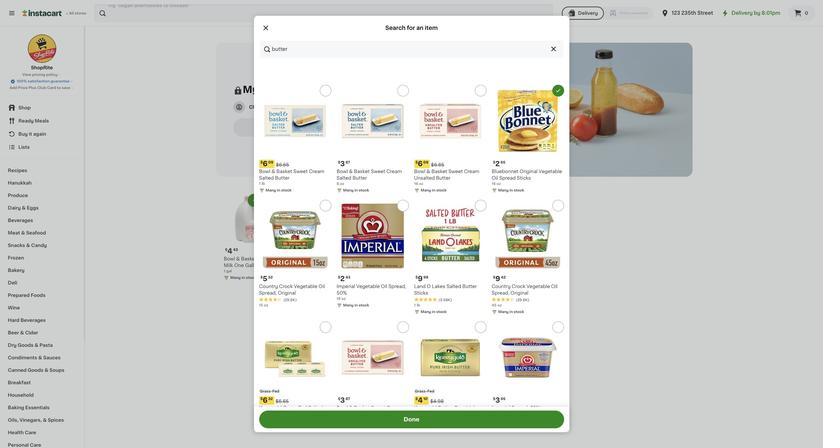 Task type: vqa. For each thing, say whether or not it's contained in the screenshot.
$ inside the the $ 5 32
yes



Task type: describe. For each thing, give the bounding box(es) containing it.
large
[[327, 257, 340, 261]]

spread, inside product group
[[259, 291, 277, 295]]

(3.58k)
[[439, 298, 452, 302]]

& for bowl & basket large white eggs, 18 count 18 ct
[[305, 257, 309, 261]]

butter for bowl & basket sweet cream unsalted butter
[[359, 413, 373, 417]]

& for bowl & basket sweet cream unsalted butter 16 oz
[[427, 169, 430, 174]]

& for meat & seafood
[[21, 231, 25, 235]]

09 for bowl & basket sweet cream salted butter
[[268, 161, 273, 164]]

spread
[[499, 176, 516, 180]]

many for bowl & basket sweet cream unsalted butter 16 oz
[[421, 189, 431, 192]]

edit items button
[[233, 118, 437, 137]]

count
[[327, 263, 341, 268]]

1 horizontal spatial 18
[[321, 263, 326, 268]]

0 horizontal spatial 18
[[292, 270, 297, 273]]

spread, inside imperial spread, 28% vegetable oil
[[512, 406, 529, 411]]

imperial for imperial spread, 28% vegetable oil
[[492, 406, 510, 411]]

cream for bowl & basket sweet cream salted butter 8 oz
[[387, 169, 402, 174]]

$ 6 32
[[260, 397, 273, 404]]

$ inside $ 2 65
[[493, 161, 496, 164]]

card
[[47, 86, 56, 90]]

shop link
[[4, 101, 80, 114]]

grass- for 6
[[260, 390, 272, 393]]

gallon
[[245, 263, 260, 268]]

$ 6 09 for bowl & basket sweet cream salted butter
[[260, 160, 273, 167]]

shoprite
[[31, 65, 53, 70]]

dry goods & pasta link
[[4, 339, 80, 352]]

cider
[[25, 331, 38, 335]]

many in stock down the 45 oz
[[498, 310, 524, 314]]

$6.65 inside $6.32 original price: $6.65 element
[[276, 399, 289, 404]]

view
[[22, 73, 31, 77]]

16 inside bowl & basket sweet cream unsalted butter 16 oz
[[414, 182, 418, 186]]

hanukkah
[[8, 181, 32, 185]]

oil inside imperial vegetable oil spread, 50% 16 oz
[[381, 284, 387, 289]]

32 for 6
[[268, 397, 273, 401]]

$6.09 original price: $6.65 element for unsalted
[[414, 160, 487, 168]]

65 for 3
[[501, 397, 506, 401]]

kerrygold for 4
[[414, 406, 437, 411]]

42
[[501, 276, 506, 279]]

add price plus club card to save
[[10, 86, 70, 90]]

christina
[[249, 105, 271, 109]]

imperial for imperial vegetable oil spread, 50% 16 oz
[[337, 284, 355, 289]]

overa
[[272, 105, 286, 109]]

65 for 2
[[501, 161, 506, 164]]

cream for bowl & basket sweet cream unsalted butter 16 oz
[[464, 169, 480, 174]]

baking essentials
[[8, 406, 50, 410]]

bowl for bowl & basket sweet cream unsalted butter 16 oz
[[414, 169, 426, 174]]

oz inside product group
[[264, 304, 268, 307]]

bowl & basket sweet cream unsalted butter
[[337, 406, 402, 417]]

many in stock down the (3.58k)
[[421, 310, 447, 314]]

hard beverages
[[8, 318, 46, 323]]

lb inside bowl & basket sweet cream salted butter 1 lb
[[262, 182, 265, 186]]

many for imperial vegetable oil spread, 50% 16 oz
[[343, 304, 354, 307]]

cream for bowl & basket sweet cream unsalted butter
[[387, 406, 402, 411]]

many for bowl & basket sweet cream salted butter 8 oz
[[343, 189, 354, 192]]

oils, vinegars, & spices
[[8, 418, 64, 423]]

pure
[[455, 406, 465, 411]]

oil inside imperial spread, 28% vegetable oil
[[516, 413, 523, 417]]

$ inside $ 3 65
[[493, 397, 496, 401]]

$ 2 43
[[338, 275, 351, 282]]

breakfast link
[[4, 377, 80, 389]]

recipes link
[[4, 164, 80, 177]]

delivery by 8:01pm
[[732, 11, 781, 15]]

6 for bowl & basket sweet cream unsalted butter
[[418, 160, 423, 167]]

87 for bowl & basket sweet cream salted butter
[[346, 161, 350, 164]]

50%
[[337, 291, 347, 295]]

goods for canned
[[28, 368, 43, 373]]

baking essentials link
[[4, 402, 80, 414]]

beer
[[8, 331, 19, 335]]

delivery for delivery by 8:01pm
[[732, 11, 753, 15]]

soups
[[50, 368, 64, 373]]

many in stock for bowl & basket sweet cream salted butter 1 lb
[[266, 189, 292, 192]]

3 for imperial spread, 28% vegetable oil
[[496, 397, 500, 404]]

$4.10 original price: $4.98 element
[[414, 396, 487, 405]]

& for bowl & basket sweet cream salted butter 1 lb
[[272, 169, 275, 174]]

in for bluebonnet original vegetable oil spread sticks 16 oz
[[510, 189, 513, 192]]

country crock vegetable oil spread, original for 9
[[492, 284, 558, 295]]

0 button
[[789, 5, 815, 21]]

beverages link
[[4, 214, 80, 227]]

stock for bowl & basket whole milk one gallon 1 gal
[[246, 276, 256, 280]]

canned
[[8, 368, 27, 373]]

sticks for bluebonnet
[[517, 176, 531, 180]]

sweet for bowl & basket sweet cream unsalted butter 16 oz
[[449, 169, 463, 174]]

123 235th street button
[[661, 4, 713, 22]]

lists link
[[4, 141, 80, 154]]

original for 5
[[278, 291, 296, 295]]

condiments & sauces
[[8, 356, 61, 360]]

buy
[[18, 132, 28, 136]]

foods
[[31, 293, 45, 298]]

white
[[292, 263, 306, 268]]

in for bowl & basket sweet cream salted butter 1 lb
[[277, 189, 280, 192]]

deli
[[8, 281, 17, 285]]

4 inside dialog
[[418, 397, 423, 404]]

save
[[62, 86, 70, 90]]

goods for dry
[[18, 343, 33, 348]]

in for imperial vegetable oil spread, 50% 16 oz
[[355, 304, 358, 307]]

2 for bluebonnet original vegetable oil spread sticks
[[496, 160, 500, 167]]

sweet for bowl & basket sweet cream unsalted butter
[[371, 406, 385, 411]]

43 for 2
[[346, 276, 351, 279]]

& for bowl & basket whole milk one gallon 1 gal
[[236, 257, 240, 261]]

prepared foods link
[[4, 289, 80, 302]]

unsalted for bowl & basket sweet cream unsalted butter
[[337, 413, 357, 417]]

$ inside the $ 9 98
[[416, 276, 418, 279]]

hard
[[8, 318, 19, 323]]

care for personal care
[[30, 443, 41, 448]]

irish
[[467, 406, 476, 411]]

vegetable inside bluebonnet original vegetable oil spread sticks 16 oz
[[539, 169, 562, 174]]

edit items
[[320, 125, 350, 130]]

stock for bowl & basket sweet cream salted butter 1 lb
[[281, 189, 292, 192]]

salted inside bowl & basket sweet cream salted butter 1 lb
[[259, 176, 274, 180]]

oils,
[[8, 418, 18, 423]]

my list
[[243, 85, 280, 94]]

beverages inside beverages link
[[8, 218, 33, 223]]

all
[[69, 12, 74, 15]]

6 for kerrygold grass-fed salted butter sticks
[[263, 397, 268, 404]]

bowl & basket large white eggs, 18 count 18 ct
[[292, 257, 341, 273]]

stores
[[75, 12, 86, 15]]

add button
[[317, 195, 342, 206]]

1 lb
[[414, 304, 420, 307]]

sauces
[[43, 356, 61, 360]]

oil inside bluebonnet original vegetable oil spread sticks 16 oz
[[492, 176, 498, 180]]

bowl for bowl & basket sweet cream salted butter 8 oz
[[337, 169, 348, 174]]

45 oz
[[492, 304, 502, 307]]

in for bowl & basket sweet cream unsalted butter 16 oz
[[432, 189, 436, 192]]

$ inside the $ 4 43
[[225, 248, 228, 252]]

many down the 45 oz
[[498, 310, 509, 314]]

basket for bowl & basket sweet cream salted butter 1 lb
[[276, 169, 292, 174]]

many in stock for bluebonnet original vegetable oil spread sticks 16 oz
[[498, 189, 524, 192]]

Search ShopRite... field
[[259, 40, 564, 59]]

$ inside $ 5 32
[[260, 276, 263, 279]]

produce
[[8, 193, 28, 198]]

many for bowl & basket whole milk one gallon 1 gal
[[230, 276, 241, 280]]

butter inside land o lakes salted butter sticks
[[463, 284, 477, 289]]

stock for bowl & basket sweet cream salted butter 8 oz
[[359, 189, 369, 192]]

1 for 3
[[259, 182, 261, 186]]

cream for bowl & basket sweet cream salted butter 1 lb
[[309, 169, 324, 174]]

candy
[[31, 243, 47, 248]]

vegetable inside imperial vegetable oil spread, 50% 16 oz
[[356, 284, 380, 289]]

it
[[29, 132, 32, 136]]

& inside oils, vinegars, & spices link
[[43, 418, 47, 423]]

sweet for bowl & basket sweet cream salted butter 1 lb
[[293, 169, 308, 174]]

stock for imperial vegetable oil spread, 50% 16 oz
[[359, 304, 369, 307]]

frozen
[[8, 256, 24, 260]]

8:01pm
[[762, 11, 781, 15]]

butter for bowl & basket sweet cream unsalted butter 16 oz
[[436, 176, 451, 180]]

prepared foods
[[8, 293, 45, 298]]

by
[[754, 11, 761, 15]]

$ 9 42
[[493, 275, 506, 282]]

vinegars,
[[20, 418, 42, 423]]

personal care
[[8, 443, 41, 448]]

butter,
[[438, 406, 454, 411]]

add price plus club card to save link
[[10, 85, 74, 91]]

personal
[[8, 443, 29, 448]]

stock for bluebonnet original vegetable oil spread sticks 16 oz
[[514, 189, 524, 192]]

salted inside bowl & basket sweet cream salted butter 8 oz
[[337, 176, 351, 180]]

search
[[385, 25, 406, 31]]

grass-fed for 6
[[260, 390, 279, 393]]

oz inside bluebonnet original vegetable oil spread sticks 16 oz
[[497, 182, 501, 186]]

dairy
[[8, 206, 21, 210]]

snacks
[[8, 243, 25, 248]]

for
[[407, 25, 415, 31]]

& for beer & cider
[[20, 331, 24, 335]]

basket for bowl & basket sweet cream salted butter 8 oz
[[354, 169, 370, 174]]

$ 4 21
[[294, 248, 306, 255]]

$ inside $ 6 32
[[260, 397, 263, 401]]

one
[[234, 263, 244, 268]]

0
[[805, 11, 808, 15]]

$ inside $ 4 21
[[294, 248, 296, 252]]

basket for bowl & basket large white eggs, 18 count 18 ct
[[310, 257, 326, 261]]

1 vertical spatial lb
[[417, 304, 420, 307]]

product group containing 5
[[259, 200, 331, 308]]

$ inside $ 2 43
[[338, 276, 340, 279]]

personal care link
[[4, 439, 80, 448]]

lakes
[[432, 284, 445, 289]]

bowl for bowl & basket sweet cream unsalted butter
[[337, 406, 348, 411]]

bowl & basket sweet cream unsalted butter 16 oz
[[414, 169, 480, 186]]

health
[[8, 431, 24, 435]]

fed inside kerrygold grass-fed salted butter sticks
[[298, 406, 307, 411]]

21
[[302, 248, 306, 252]]

09 for bowl & basket sweet cream unsalted butter
[[423, 161, 429, 164]]

instacart logo image
[[22, 9, 62, 17]]

45
[[492, 304, 497, 307]]

milk
[[224, 263, 233, 268]]

imperial vegetable oil spread, 50% 16 oz
[[337, 284, 406, 301]]



Task type: locate. For each thing, give the bounding box(es) containing it.
grass-fed up $ 6 32
[[260, 390, 279, 393]]

2 crock from the left
[[512, 284, 526, 289]]

spread, inside imperial vegetable oil spread, 50% 16 oz
[[389, 284, 406, 289]]

goods down beer & cider
[[18, 343, 33, 348]]

★★★★★
[[259, 297, 282, 302], [259, 297, 282, 302], [414, 297, 437, 302], [414, 297, 437, 302], [492, 297, 515, 302], [492, 297, 515, 302]]

1 vertical spatial care
[[30, 443, 41, 448]]

9 for country
[[496, 275, 500, 282]]

6 up kerrygold grass-fed salted butter sticks
[[263, 397, 268, 404]]

grass- for 4
[[415, 390, 428, 393]]

sticks inside bluebonnet original vegetable oil spread sticks 16 oz
[[517, 176, 531, 180]]

6
[[263, 160, 268, 167], [418, 160, 423, 167], [263, 397, 268, 404]]

whole
[[258, 257, 273, 261]]

2 65 from the top
[[501, 397, 506, 401]]

fed down $6.32 original price: $6.65 element
[[298, 406, 307, 411]]

& inside canned goods & soups link
[[45, 368, 48, 373]]

vegetable inside product group
[[294, 284, 318, 289]]

1 $6.09 original price: $6.65 element from the left
[[259, 160, 331, 168]]

& inside meat & seafood link
[[21, 231, 25, 235]]

16 inside bluebonnet original vegetable oil spread sticks 16 oz
[[492, 182, 496, 186]]

0 vertical spatial 65
[[501, 161, 506, 164]]

bowl inside bowl & basket large white eggs, 18 count 18 ct
[[292, 257, 304, 261]]

many for bluebonnet original vegetable oil spread sticks 16 oz
[[498, 189, 509, 192]]

christina overa
[[249, 105, 286, 109]]

many for bowl & basket sweet cream salted butter 1 lb
[[266, 189, 276, 192]]

many down bowl & basket sweet cream salted butter 8 oz
[[343, 189, 354, 192]]

(29.6k) for 5
[[283, 298, 297, 302]]

$6.09 original price: $6.65 element up bowl & basket sweet cream unsalted butter 16 oz
[[414, 160, 487, 168]]

1 horizontal spatial $ 6 09
[[416, 160, 429, 167]]

3 up imperial spread, 28% vegetable oil
[[496, 397, 500, 404]]

sweet inside bowl & basket sweet cream salted butter 1 lb
[[293, 169, 308, 174]]

1 (29.6k) from the left
[[283, 298, 297, 302]]

cream inside bowl & basket sweet cream unsalted butter 16 oz
[[464, 169, 480, 174]]

0 horizontal spatial fed
[[272, 390, 279, 393]]

0 horizontal spatial sticks
[[275, 413, 289, 417]]

4 left 21 at the left
[[296, 248, 301, 255]]

grass- up $ 6 32
[[260, 390, 272, 393]]

1 horizontal spatial sticks
[[414, 291, 428, 295]]

0 vertical spatial 1
[[259, 182, 261, 186]]

dialog containing 6
[[254, 16, 569, 448]]

1 $ 3 87 from the top
[[338, 160, 350, 167]]

& for dairy & eggs
[[22, 206, 26, 210]]

country
[[259, 284, 278, 289], [492, 284, 511, 289]]

many down bowl & basket sweet cream unsalted butter 16 oz
[[421, 189, 431, 192]]

2 for imperial vegetable oil spread, 50%
[[340, 275, 345, 282]]

1 horizontal spatial 2
[[496, 160, 500, 167]]

imperial down $ 3 65
[[492, 406, 510, 411]]

cream inside bowl & basket sweet cream salted butter 8 oz
[[387, 169, 402, 174]]

$ 3 87 up bowl & basket sweet cream unsalted butter
[[338, 397, 350, 404]]

done button
[[259, 411, 564, 429]]

9 for land
[[418, 275, 423, 282]]

hanukkah link
[[4, 177, 80, 189]]

1 horizontal spatial add
[[330, 198, 339, 203]]

many down 50% on the bottom left
[[343, 304, 354, 307]]

0 horizontal spatial $ 6 09
[[260, 160, 273, 167]]

basket inside bowl & basket sweet cream salted butter 1 lb
[[276, 169, 292, 174]]

2 $ 3 87 from the top
[[338, 397, 350, 404]]

salted inside kerrygold grass-fed salted butter sticks
[[308, 406, 323, 411]]

1 horizontal spatial $6.09 original price: $6.65 element
[[414, 160, 487, 168]]

4 for bowl & basket whole milk one gallon
[[228, 248, 232, 255]]

43 up one
[[233, 248, 238, 252]]

$ 3 87 for bowl & basket sweet cream salted butter
[[338, 160, 350, 167]]

unselect item image
[[555, 88, 561, 94]]

$6.65 up bowl & basket sweet cream salted butter 1 lb
[[276, 163, 289, 167]]

sticks inside land o lakes salted butter sticks
[[414, 291, 428, 295]]

spices
[[48, 418, 64, 423]]

43 inside the $ 4 43
[[233, 248, 238, 252]]

meat
[[8, 231, 20, 235]]

1 horizontal spatial kerrygold
[[414, 406, 437, 411]]

2 up bluebonnet
[[496, 160, 500, 167]]

meat & seafood link
[[4, 227, 80, 239]]

country for 9
[[492, 284, 511, 289]]

satisfaction
[[28, 80, 50, 83]]

cream
[[309, 169, 324, 174], [387, 169, 402, 174], [464, 169, 480, 174], [387, 406, 402, 411]]

3
[[340, 160, 345, 167], [340, 397, 345, 404], [496, 397, 500, 404]]

guarantee
[[51, 80, 70, 83]]

5
[[263, 275, 267, 282]]

grass- down $6.32 original price: $6.65 element
[[283, 406, 299, 411]]

dry goods & pasta
[[8, 343, 53, 348]]

butter inside bowl & basket sweet cream salted butter 1 lb
[[275, 176, 290, 180]]

many in stock down bowl & basket sweet cream salted butter 8 oz
[[343, 189, 369, 192]]

1 horizontal spatial imperial
[[492, 406, 510, 411]]

butter inside bowl & basket sweet cream salted butter 8 oz
[[353, 176, 367, 180]]

09 up bowl & basket sweet cream unsalted butter 16 oz
[[423, 161, 429, 164]]

6 for bowl & basket sweet cream salted butter
[[263, 160, 268, 167]]

basket inside bowl & basket whole milk one gallon 1 gal
[[241, 257, 257, 261]]

0 vertical spatial 2
[[496, 160, 500, 167]]

0 vertical spatial add
[[10, 86, 17, 90]]

0 horizontal spatial grass-
[[260, 390, 272, 393]]

0 vertical spatial 87
[[346, 161, 350, 164]]

add for add
[[330, 198, 339, 203]]

add inside button
[[330, 198, 339, 203]]

delivery inside "button"
[[578, 11, 598, 15]]

sticks inside kerrygold grass-fed salted butter sticks
[[275, 413, 289, 417]]

1 horizontal spatial 1
[[259, 182, 261, 186]]

vegetable
[[539, 169, 562, 174], [294, 284, 318, 289], [356, 284, 380, 289], [527, 284, 550, 289], [492, 413, 515, 417]]

87 up bowl & basket sweet cream salted butter 8 oz
[[346, 161, 350, 164]]

& inside bowl & basket sweet cream unsalted butter
[[349, 406, 353, 411]]

kerrygold butter, pure irish
[[414, 406, 476, 411]]

country down $ 9 42
[[492, 284, 511, 289]]

breakfast
[[8, 381, 31, 385]]

many in stock for imperial vegetable oil spread, 50% 16 oz
[[343, 304, 369, 307]]

4 left 10
[[418, 397, 423, 404]]

6 up bowl & basket sweet cream unsalted butter 16 oz
[[418, 160, 423, 167]]

product group
[[259, 85, 331, 195], [337, 85, 409, 195], [414, 85, 487, 195], [492, 85, 564, 195], [221, 193, 276, 287], [290, 193, 344, 287], [259, 200, 331, 308], [337, 200, 409, 310], [414, 200, 487, 316], [492, 200, 564, 316], [259, 321, 331, 431], [337, 321, 409, 418], [414, 321, 487, 417], [492, 321, 564, 431]]

bakery link
[[4, 264, 80, 277]]

country inside product group
[[259, 284, 278, 289]]

1 horizontal spatial crock
[[512, 284, 526, 289]]

$6.09 original price: $6.65 element
[[259, 160, 331, 168], [414, 160, 487, 168]]

0 horizontal spatial 4
[[228, 248, 232, 255]]

wine
[[8, 306, 20, 310]]

0 horizontal spatial 1
[[224, 270, 225, 273]]

street
[[698, 11, 713, 15]]

235th
[[682, 11, 696, 15]]

& inside dry goods & pasta link
[[35, 343, 38, 348]]

crock inside product group
[[279, 284, 293, 289]]

sticks for land
[[414, 291, 428, 295]]

add down 8
[[330, 198, 339, 203]]

add
[[10, 86, 17, 90], [330, 198, 339, 203]]

cream inside bowl & basket sweet cream unsalted butter
[[387, 406, 402, 411]]

many in stock down one
[[230, 276, 256, 280]]

0 horizontal spatial country crock vegetable oil spread, original
[[259, 284, 325, 295]]

1 horizontal spatial 16
[[414, 182, 418, 186]]

$6.65 up bowl & basket sweet cream unsalted butter 16 oz
[[431, 163, 444, 167]]

pricing
[[32, 73, 45, 77]]

snacks & candy link
[[4, 239, 80, 252]]

bowl
[[259, 169, 270, 174], [337, 169, 348, 174], [414, 169, 426, 174], [224, 257, 235, 261], [292, 257, 304, 261], [337, 406, 348, 411]]

2 horizontal spatial 16
[[492, 182, 496, 186]]

1 vertical spatial imperial
[[492, 406, 510, 411]]

kerrygold inside kerrygold grass-fed salted butter sticks
[[259, 406, 282, 411]]

0 horizontal spatial imperial
[[337, 284, 355, 289]]

in for bowl & basket whole milk one gallon 1 gal
[[242, 276, 245, 280]]

& inside beer & cider link
[[20, 331, 24, 335]]

basket for bowl & basket sweet cream unsalted butter 16 oz
[[432, 169, 447, 174]]

32 inside $ 5 32
[[268, 276, 273, 279]]

basket inside bowl & basket sweet cream salted butter 8 oz
[[354, 169, 370, 174]]

1 vertical spatial $ 3 87
[[338, 397, 350, 404]]

shoprite logo image
[[27, 34, 56, 63]]

& inside bowl & basket sweet cream salted butter 8 oz
[[349, 169, 353, 174]]

18 left ct
[[292, 270, 297, 273]]

care for health care
[[25, 431, 36, 435]]

4 up milk
[[228, 248, 232, 255]]

2 9 from the left
[[496, 275, 500, 282]]

1 vertical spatial 32
[[268, 397, 273, 401]]

sweet inside bowl & basket sweet cream unsalted butter
[[371, 406, 385, 411]]

& for bowl & basket sweet cream unsalted butter
[[349, 406, 353, 411]]

1 vertical spatial 2
[[340, 275, 345, 282]]

oz inside imperial vegetable oil spread, 50% 16 oz
[[342, 297, 346, 301]]

2 horizontal spatial 1
[[414, 304, 416, 307]]

basket for bowl & basket whole milk one gallon 1 gal
[[241, 257, 257, 261]]

(29.6k) for 9
[[516, 298, 530, 302]]

0 horizontal spatial country
[[259, 284, 278, 289]]

2
[[496, 160, 500, 167], [340, 275, 345, 282]]

100% satisfaction guarantee
[[17, 80, 70, 83]]

3 for bowl & basket sweet cream unsalted butter
[[340, 397, 345, 404]]

1 horizontal spatial 9
[[496, 275, 500, 282]]

imperial inside imperial vegetable oil spread, 50% 16 oz
[[337, 284, 355, 289]]

sweet inside bowl & basket sweet cream unsalted butter 16 oz
[[449, 169, 463, 174]]

bowl inside bowl & basket sweet cream unsalted butter
[[337, 406, 348, 411]]

1 vertical spatial 65
[[501, 397, 506, 401]]

65 up imperial spread, 28% vegetable oil
[[501, 397, 506, 401]]

1 inside bowl & basket whole milk one gallon 1 gal
[[224, 270, 225, 273]]

1 vertical spatial 87
[[346, 397, 350, 401]]

$ 3 87
[[338, 160, 350, 167], [338, 397, 350, 404]]

1 country from the left
[[259, 284, 278, 289]]

sweet for bowl & basket sweet cream salted butter 8 oz
[[371, 169, 385, 174]]

1 horizontal spatial unsalted
[[414, 176, 435, 180]]

0 horizontal spatial unsalted
[[337, 413, 357, 417]]

basket inside bowl & basket sweet cream unsalted butter
[[354, 406, 370, 411]]

& inside "dairy & eggs" "link"
[[22, 206, 26, 210]]

many in stock for bowl & basket sweet cream salted butter 8 oz
[[343, 189, 369, 192]]

0 horizontal spatial 9
[[418, 275, 423, 282]]

lists
[[18, 145, 30, 150]]

18
[[321, 263, 326, 268], [292, 270, 297, 273]]

0 vertical spatial care
[[25, 431, 36, 435]]

many in stock for bowl & basket whole milk one gallon 1 gal
[[230, 276, 256, 280]]

wine link
[[4, 302, 80, 314]]

imperial inside imperial spread, 28% vegetable oil
[[492, 406, 510, 411]]

0 horizontal spatial grass-fed
[[260, 390, 279, 393]]

0 horizontal spatial (29.6k)
[[283, 298, 297, 302]]

0 vertical spatial goods
[[18, 343, 33, 348]]

2 country crock vegetable oil spread, original from the left
[[492, 284, 558, 295]]

original inside product group
[[278, 291, 296, 295]]

many in stock down bowl & basket sweet cream salted butter 1 lb
[[266, 189, 292, 192]]

original
[[520, 169, 538, 174], [278, 291, 296, 295], [511, 291, 529, 295]]

1 vertical spatial sticks
[[414, 291, 428, 295]]

2 09 from the left
[[423, 161, 429, 164]]

1 vertical spatial add
[[330, 198, 339, 203]]

0 vertical spatial lb
[[262, 182, 265, 186]]

fed for 6
[[272, 390, 279, 393]]

spread, up 15 oz
[[259, 291, 277, 295]]

0 horizontal spatial 43
[[233, 248, 238, 252]]

fed for 4
[[428, 390, 435, 393]]

in for bowl & basket sweet cream salted butter 8 oz
[[355, 189, 358, 192]]

unsalted inside bowl & basket sweet cream unsalted butter
[[337, 413, 357, 417]]

vegetable inside imperial spread, 28% vegetable oil
[[492, 413, 515, 417]]

sweet inside bowl & basket sweet cream salted butter 8 oz
[[371, 169, 385, 174]]

43 for 4
[[233, 248, 238, 252]]

0 vertical spatial sticks
[[517, 176, 531, 180]]

0 horizontal spatial delivery
[[578, 11, 598, 15]]

2 horizontal spatial fed
[[428, 390, 435, 393]]

country crock vegetable oil spread, original down ct
[[259, 284, 325, 295]]

3 for bowl & basket sweet cream salted butter
[[340, 160, 345, 167]]

butter for bowl & basket sweet cream salted butter 8 oz
[[353, 176, 367, 180]]

1 vertical spatial 1
[[224, 270, 225, 273]]

0 horizontal spatial 2
[[340, 275, 345, 282]]

bowl inside bowl & basket sweet cream unsalted butter 16 oz
[[414, 169, 426, 174]]

sticks for kerrygold
[[275, 413, 289, 417]]

add for add price plus club card to save
[[10, 86, 17, 90]]

1 vertical spatial 18
[[292, 270, 297, 273]]

1 horizontal spatial 09
[[423, 161, 429, 164]]

32 right '5'
[[268, 276, 273, 279]]

care
[[25, 431, 36, 435], [30, 443, 41, 448]]

$ 4 43
[[225, 248, 238, 255]]

None search field
[[259, 40, 564, 59]]

2 vertical spatial 1
[[414, 304, 416, 307]]

32 for 5
[[268, 276, 273, 279]]

0 vertical spatial 43
[[233, 248, 238, 252]]

16 inside imperial vegetable oil spread, 50% 16 oz
[[337, 297, 341, 301]]

2 up 50% on the bottom left
[[340, 275, 345, 282]]

2 $ 6 09 from the left
[[416, 160, 429, 167]]

spread, left land
[[389, 284, 406, 289]]

8
[[337, 182, 339, 186]]

1 vertical spatial beverages
[[21, 318, 46, 323]]

original for 9
[[511, 291, 529, 295]]

& for snacks & candy
[[26, 243, 30, 248]]

dairy & eggs
[[8, 206, 39, 210]]

1 65 from the top
[[501, 161, 506, 164]]

43 inside $ 2 43
[[346, 276, 351, 279]]

shoprite link
[[27, 34, 56, 71]]

1 $ 6 09 from the left
[[260, 160, 273, 167]]

add left price
[[10, 86, 17, 90]]

1 horizontal spatial grass-
[[283, 406, 299, 411]]

87 for bowl & basket sweet cream unsalted butter
[[346, 397, 350, 401]]

bowl inside bowl & basket sweet cream salted butter 1 lb
[[259, 169, 270, 174]]

beverages up the cider on the left bottom of page
[[21, 318, 46, 323]]

produce link
[[4, 189, 80, 202]]

oz inside bowl & basket sweet cream unsalted butter 16 oz
[[419, 182, 424, 186]]

1 horizontal spatial fed
[[298, 406, 307, 411]]

meat & seafood
[[8, 231, 46, 235]]

view pricing policy link
[[22, 72, 62, 78]]

bowl & basket whole milk one gallon 1 gal
[[224, 257, 273, 273]]

bowl inside bowl & basket sweet cream salted butter 8 oz
[[337, 169, 348, 174]]

salted inside land o lakes salted butter sticks
[[447, 284, 461, 289]]

4 for bowl & basket large white eggs, 18 count
[[296, 248, 301, 255]]

$ 2 65
[[493, 160, 506, 167]]

bluebonnet
[[492, 169, 519, 174]]

unsalted for bowl & basket sweet cream unsalted butter 16 oz
[[414, 176, 435, 180]]

country crock vegetable oil spread, original down '42'
[[492, 284, 558, 295]]

buy it again link
[[4, 128, 80, 141]]

grass- inside kerrygold grass-fed salted butter sticks
[[283, 406, 299, 411]]

again
[[33, 132, 46, 136]]

bowl for bowl & basket sweet cream salted butter 1 lb
[[259, 169, 270, 174]]

1 horizontal spatial lb
[[417, 304, 420, 307]]

club
[[37, 86, 46, 90]]

0 vertical spatial beverages
[[8, 218, 33, 223]]

crock for 9
[[512, 284, 526, 289]]

done
[[404, 417, 420, 422]]

oz inside bowl & basket sweet cream salted butter 8 oz
[[340, 182, 344, 186]]

prepared
[[8, 293, 30, 298]]

9 left 98
[[418, 275, 423, 282]]

item
[[425, 25, 438, 31]]

$6.09 original price: $6.65 element up bowl & basket sweet cream salted butter 1 lb
[[259, 160, 331, 168]]

2 kerrygold from the left
[[414, 406, 437, 411]]

bowl & basket sweet cream salted butter 1 lb
[[259, 169, 324, 186]]

goods down the condiments & sauces
[[28, 368, 43, 373]]

$6.65 up kerrygold grass-fed salted butter sticks
[[276, 399, 289, 404]]

0 vertical spatial imperial
[[337, 284, 355, 289]]

2 horizontal spatial grass-
[[415, 390, 428, 393]]

spread, up the 45 oz
[[492, 291, 510, 295]]

0 horizontal spatial 16
[[337, 297, 341, 301]]

dialog
[[254, 16, 569, 448]]

(29.6k) inside product group
[[283, 298, 297, 302]]

3 up bowl & basket sweet cream unsalted butter
[[340, 397, 345, 404]]

kerrygold down $ 6 32
[[259, 406, 282, 411]]

kerrygold for 6
[[259, 406, 282, 411]]

land o lakes salted butter sticks
[[414, 284, 477, 295]]

& inside snacks & candy link
[[26, 243, 30, 248]]

grass-fed up 10
[[415, 390, 435, 393]]

65 inside $ 3 65
[[501, 397, 506, 401]]

3 up bowl & basket sweet cream salted butter 8 oz
[[340, 160, 345, 167]]

sticks down land
[[414, 291, 428, 295]]

frozen link
[[4, 252, 80, 264]]

1 horizontal spatial grass-fed
[[415, 390, 435, 393]]

many
[[266, 189, 276, 192], [343, 189, 354, 192], [421, 189, 431, 192], [498, 189, 509, 192], [230, 276, 241, 280], [343, 304, 354, 307], [421, 310, 431, 314], [498, 310, 509, 314]]

1 horizontal spatial 4
[[296, 248, 301, 255]]

many in stock down "spread"
[[498, 189, 524, 192]]

98
[[424, 276, 429, 279]]

goods
[[18, 343, 33, 348], [28, 368, 43, 373]]

condiments
[[8, 356, 37, 360]]

1
[[259, 182, 261, 186], [224, 270, 225, 273], [414, 304, 416, 307]]

15 oz
[[259, 304, 268, 307]]

16
[[414, 182, 418, 186], [492, 182, 496, 186], [337, 297, 341, 301]]

0 horizontal spatial add
[[10, 86, 17, 90]]

unsalted inside bowl & basket sweet cream unsalted butter 16 oz
[[414, 176, 435, 180]]

0 vertical spatial 18
[[321, 263, 326, 268]]

$ 6 09 up bowl & basket sweet cream salted butter 1 lb
[[260, 160, 273, 167]]

many down "spread"
[[498, 189, 509, 192]]

$ inside $ 9 42
[[493, 276, 496, 279]]

2 $6.09 original price: $6.65 element from the left
[[414, 160, 487, 168]]

1 horizontal spatial delivery
[[732, 11, 753, 15]]

basket inside bowl & basket large white eggs, 18 count 18 ct
[[310, 257, 326, 261]]

care down vinegars,
[[25, 431, 36, 435]]

2 horizontal spatial sticks
[[517, 176, 531, 180]]

32 inside $ 6 32
[[268, 397, 273, 401]]

1 horizontal spatial country
[[492, 284, 511, 289]]

beverages inside hard beverages link
[[21, 318, 46, 323]]

stock for bowl & basket sweet cream unsalted butter 16 oz
[[436, 189, 447, 192]]

$ 3 87 up 8
[[338, 160, 350, 167]]

snacks & candy
[[8, 243, 47, 248]]

2 87 from the top
[[346, 397, 350, 401]]

grass-fed
[[260, 390, 279, 393], [415, 390, 435, 393]]

none search field inside dialog
[[259, 40, 564, 59]]

$ 6 09 up bowl & basket sweet cream unsalted butter 16 oz
[[416, 160, 429, 167]]

$6.65 for unsalted
[[431, 163, 444, 167]]

fed up $ 6 32
[[272, 390, 279, 393]]

2 (29.6k) from the left
[[516, 298, 530, 302]]

spread, left 28% at the right bottom of the page
[[512, 406, 529, 411]]

2 grass-fed from the left
[[415, 390, 435, 393]]

None search field
[[94, 4, 553, 22]]

6 up bowl & basket sweet cream salted butter 1 lb
[[263, 160, 268, 167]]

65 inside $ 2 65
[[501, 161, 506, 164]]

basket for bowl & basket sweet cream unsalted butter
[[354, 406, 370, 411]]

grass-
[[260, 390, 272, 393], [415, 390, 428, 393], [283, 406, 299, 411]]

1 vertical spatial goods
[[28, 368, 43, 373]]

health care
[[8, 431, 36, 435]]

100% satisfaction guarantee button
[[10, 78, 74, 84]]

1 vertical spatial 43
[[346, 276, 351, 279]]

o
[[427, 284, 431, 289]]

country down $ 5 32
[[259, 284, 278, 289]]

oils, vinegars, & spices link
[[4, 414, 80, 427]]

in
[[277, 189, 280, 192], [355, 189, 358, 192], [432, 189, 436, 192], [510, 189, 513, 192], [242, 276, 245, 280], [355, 304, 358, 307], [432, 310, 436, 314], [510, 310, 513, 314]]

care down health care link
[[30, 443, 41, 448]]

butter inside bowl & basket sweet cream unsalted butter
[[359, 413, 373, 417]]

& inside bowl & basket sweet cream unsalted butter 16 oz
[[427, 169, 430, 174]]

& inside bowl & basket large white eggs, 18 count 18 ct
[[305, 257, 309, 261]]

sticks down $6.32 original price: $6.65 element
[[275, 413, 289, 417]]

0 horizontal spatial kerrygold
[[259, 406, 282, 411]]

2 horizontal spatial 4
[[418, 397, 423, 404]]

stock
[[281, 189, 292, 192], [359, 189, 369, 192], [436, 189, 447, 192], [514, 189, 524, 192], [246, 276, 256, 280], [359, 304, 369, 307], [436, 310, 447, 314], [514, 310, 524, 314]]

9 left '42'
[[496, 275, 500, 282]]

many in stock down 50% on the bottom left
[[343, 304, 369, 307]]

health care link
[[4, 427, 80, 439]]

32 up kerrygold grass-fed salted butter sticks
[[268, 397, 273, 401]]

0 horizontal spatial lb
[[262, 182, 265, 186]]

0 vertical spatial $ 3 87
[[338, 160, 350, 167]]

delivery for delivery
[[578, 11, 598, 15]]

0 vertical spatial unsalted
[[414, 176, 435, 180]]

43 up 50% on the bottom left
[[346, 276, 351, 279]]

1 crock from the left
[[279, 284, 293, 289]]

many in stock for bowl & basket sweet cream unsalted butter 16 oz
[[421, 189, 447, 192]]

grass-fed for 4
[[415, 390, 435, 393]]

4
[[228, 248, 232, 255], [296, 248, 301, 255], [418, 397, 423, 404]]

bowl for bowl & basket whole milk one gallon 1 gal
[[224, 257, 235, 261]]

butter for bowl & basket sweet cream salted butter 1 lb
[[275, 176, 290, 180]]

bowl for bowl & basket large white eggs, 18 count 18 ct
[[292, 257, 304, 261]]

many down gal
[[230, 276, 241, 280]]

basket inside bowl & basket sweet cream unsalted butter 16 oz
[[432, 169, 447, 174]]

delivery by 8:01pm link
[[721, 9, 781, 17]]

1 grass-fed from the left
[[260, 390, 279, 393]]

123
[[672, 11, 680, 15]]

butter inside kerrygold grass-fed salted butter sticks
[[259, 413, 274, 417]]

crock for 5
[[279, 284, 293, 289]]

0 horizontal spatial $6.09 original price: $6.65 element
[[259, 160, 331, 168]]

$6.32 original price: $6.65 element
[[259, 396, 331, 405]]

0 horizontal spatial crock
[[279, 284, 293, 289]]

cream inside bowl & basket sweet cream salted butter 1 lb
[[309, 169, 324, 174]]

service type group
[[562, 7, 654, 20]]

many down bowl & basket sweet cream salted butter 1 lb
[[266, 189, 276, 192]]

65 up bluebonnet
[[501, 161, 506, 164]]

many down o
[[421, 310, 431, 314]]

09 up bowl & basket sweet cream salted butter 1 lb
[[268, 161, 273, 164]]

18 right "eggs,"
[[321, 263, 326, 268]]

& for bowl & basket sweet cream salted butter 8 oz
[[349, 169, 353, 174]]

0 vertical spatial 32
[[268, 276, 273, 279]]

& inside condiments & sauces "link"
[[38, 356, 42, 360]]

1 kerrygold from the left
[[259, 406, 282, 411]]

many in stock down bowl & basket sweet cream unsalted butter 16 oz
[[421, 189, 447, 192]]

bowl inside bowl & basket whole milk one gallon 1 gal
[[224, 257, 235, 261]]

baking
[[8, 406, 24, 410]]

kerrygold down $ 4 10
[[414, 406, 437, 411]]

1 horizontal spatial country crock vegetable oil spread, original
[[492, 284, 558, 295]]

sticks right "spread"
[[517, 176, 531, 180]]

shop
[[18, 106, 31, 110]]

0 horizontal spatial 09
[[268, 161, 273, 164]]

1 horizontal spatial 43
[[346, 276, 351, 279]]

1 for 4
[[224, 270, 225, 273]]

imperial up 50% on the bottom left
[[337, 284, 355, 289]]

oil inside product group
[[319, 284, 325, 289]]

recipes
[[8, 168, 27, 173]]

original inside bluebonnet original vegetable oil spread sticks 16 oz
[[520, 169, 538, 174]]

price
[[18, 86, 28, 90]]

1 vertical spatial unsalted
[[337, 413, 357, 417]]

1 country crock vegetable oil spread, original from the left
[[259, 284, 325, 295]]

1 horizontal spatial (29.6k)
[[516, 298, 530, 302]]

& inside bowl & basket sweet cream salted butter 1 lb
[[272, 169, 275, 174]]

1 87 from the top
[[346, 161, 350, 164]]

1 09 from the left
[[268, 161, 273, 164]]

fed up 10
[[428, 390, 435, 393]]

2 country from the left
[[492, 284, 511, 289]]

1 9 from the left
[[418, 275, 423, 282]]

87 up bowl & basket sweet cream unsalted butter
[[346, 397, 350, 401]]

beverages down dairy & eggs
[[8, 218, 33, 223]]

butter inside bowl & basket sweet cream unsalted butter 16 oz
[[436, 176, 451, 180]]

delivery button
[[562, 7, 604, 20]]

grass- up 10
[[415, 390, 428, 393]]

2 vertical spatial sticks
[[275, 413, 289, 417]]

$ 6 09 for bowl & basket sweet cream unsalted butter
[[416, 160, 429, 167]]

$ inside $ 4 10
[[416, 397, 418, 401]]

view pricing policy
[[22, 73, 58, 77]]

$ 6 09
[[260, 160, 273, 167], [416, 160, 429, 167]]

country for 5
[[259, 284, 278, 289]]



